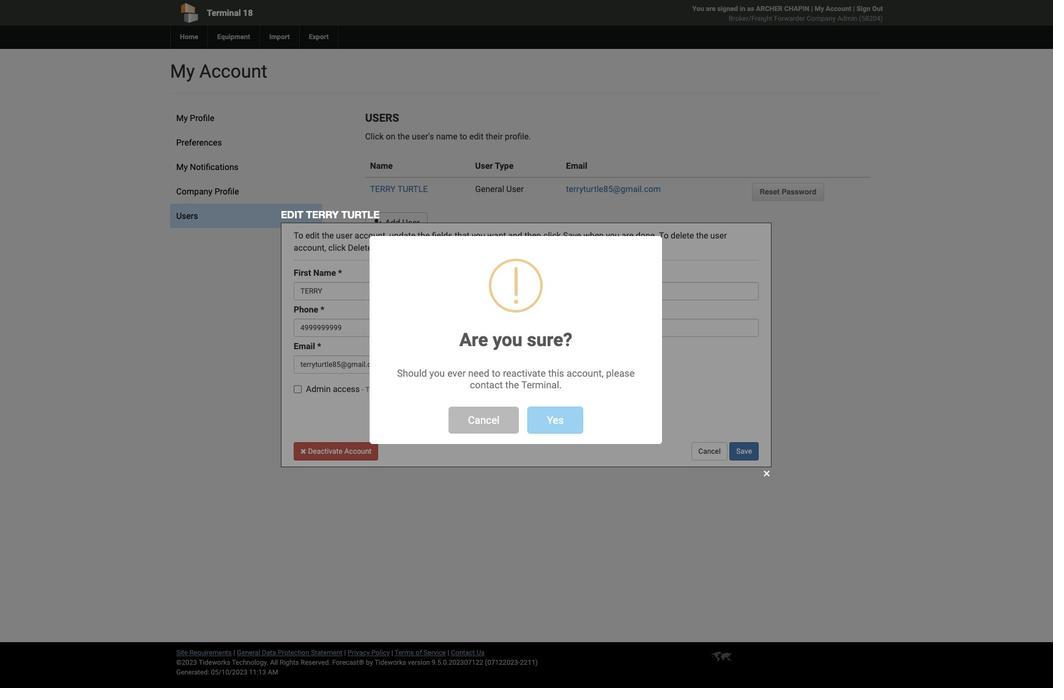 Task type: vqa. For each thing, say whether or not it's contained in the screenshot.
bottommost Company
yes



Task type: describe. For each thing, give the bounding box(es) containing it.
1 vertical spatial users
[[176, 211, 198, 221]]

email
[[566, 161, 588, 171]]

password
[[782, 188, 817, 196]]

company profile
[[176, 187, 239, 196]]

in
[[740, 5, 746, 13]]

protection
[[278, 649, 309, 657]]

profile for company profile
[[215, 187, 239, 196]]

tideworks
[[375, 659, 406, 667]]

by
[[366, 659, 373, 667]]

general data protection statement link
[[237, 649, 343, 657]]

my profile
[[176, 113, 214, 123]]

user's
[[412, 131, 434, 141]]

1 vertical spatial terry turtle
[[306, 209, 380, 220]]

company inside you are signed in as archer chapin | my account | sign out broker/freight forwarder company admin (58204)
[[807, 15, 836, 23]]

name
[[436, 131, 458, 141]]

policy
[[372, 649, 390, 657]]

general user
[[475, 184, 524, 194]]

user for add user
[[402, 218, 420, 228]]

export
[[309, 33, 329, 41]]

are
[[706, 5, 716, 13]]

edit
[[281, 209, 303, 220]]

the
[[398, 131, 410, 141]]

terryturtle85@gmail.com link
[[566, 184, 661, 194]]

you are signed in as archer chapin | my account | sign out broker/freight forwarder company admin (58204)
[[693, 5, 883, 23]]

terryturtle85@gmail.com reset password
[[566, 184, 817, 196]]

user for general user
[[507, 184, 524, 194]]

statement
[[311, 649, 343, 657]]

reset password link
[[752, 183, 825, 201]]

my notifications
[[176, 162, 239, 172]]

(07122023-
[[485, 659, 520, 667]]

equipment
[[217, 33, 250, 41]]

1 horizontal spatial users
[[365, 111, 399, 124]]

privacy policy link
[[348, 649, 390, 657]]

generated:
[[176, 669, 209, 677]]

terminal 18 link
[[170, 0, 457, 26]]

import
[[269, 33, 290, 41]]

profile.
[[505, 131, 531, 141]]

equipment link
[[207, 26, 259, 49]]

my for my account
[[170, 61, 195, 82]]

site requirements link
[[176, 649, 232, 657]]

my for my profile
[[176, 113, 188, 123]]

import link
[[259, 26, 299, 49]]

export link
[[299, 26, 338, 49]]

edit terry turtle
[[281, 209, 380, 220]]

reserved.
[[301, 659, 331, 667]]

general inside site requirements | general data protection statement | privacy policy | terms of service | contact us ©2023 tideworks technology. all rights reserved. forecast® by tideworks version 9.5.0.202307122 (07122023-2211) generated: 05/10/2023 11:13 am
[[237, 649, 260, 657]]

forwarder
[[774, 15, 805, 23]]

of
[[416, 649, 422, 657]]

as
[[747, 5, 754, 13]]

sign out link
[[857, 5, 883, 13]]

| up 9.5.0.202307122
[[448, 649, 449, 657]]

18
[[243, 8, 253, 18]]

| up technology.
[[234, 649, 235, 657]]

admin
[[838, 15, 858, 23]]

click
[[365, 131, 384, 141]]

requirements
[[190, 649, 232, 657]]

account inside you are signed in as archer chapin | my account | sign out broker/freight forwarder company admin (58204)
[[826, 5, 852, 13]]

user type
[[475, 161, 514, 171]]

my account link
[[815, 5, 852, 13]]

service
[[424, 649, 446, 657]]

you
[[693, 5, 704, 13]]

terms
[[395, 649, 414, 657]]

home link
[[170, 26, 207, 49]]

broker/freight
[[729, 15, 773, 23]]

forecast®
[[332, 659, 364, 667]]

1 vertical spatial account
[[199, 61, 267, 82]]

user plus image
[[373, 218, 383, 227]]

11:13
[[249, 669, 266, 677]]

add user
[[383, 218, 420, 228]]

sign
[[857, 5, 871, 13]]



Task type: locate. For each thing, give the bounding box(es) containing it.
name
[[370, 161, 393, 171]]

0 vertical spatial company
[[807, 15, 836, 23]]

0 vertical spatial user
[[475, 161, 493, 171]]

my up preferences
[[176, 113, 188, 123]]

user right add at the left of page
[[402, 218, 420, 228]]

2 horizontal spatial user
[[507, 184, 524, 194]]

profile
[[190, 113, 214, 123], [215, 187, 239, 196]]

general
[[475, 184, 504, 194], [237, 649, 260, 657]]

my inside you are signed in as archer chapin | my account | sign out broker/freight forwarder company admin (58204)
[[815, 5, 824, 13]]

to
[[460, 131, 467, 141]]

my right chapin
[[815, 5, 824, 13]]

terry turtle down "name" on the top left of the page
[[370, 184, 428, 194]]

terminal 18
[[207, 8, 253, 18]]

account up admin
[[826, 5, 852, 13]]

their
[[486, 131, 503, 141]]

general up technology.
[[237, 649, 260, 657]]

(58204)
[[859, 15, 883, 23]]

0 vertical spatial profile
[[190, 113, 214, 123]]

users down company profile
[[176, 211, 198, 221]]

my account
[[170, 61, 267, 82]]

1 vertical spatial user
[[507, 184, 524, 194]]

| up tideworks
[[392, 649, 393, 657]]

terryturtle85@gmail.com
[[566, 184, 661, 194]]

1 vertical spatial company
[[176, 187, 212, 196]]

1 horizontal spatial account
[[826, 5, 852, 13]]

1 horizontal spatial user
[[475, 161, 493, 171]]

us
[[477, 649, 485, 657]]

| up the forecast®
[[344, 649, 346, 657]]

add user button
[[365, 212, 428, 233]]

site
[[176, 649, 188, 657]]

home
[[180, 33, 198, 41]]

profile up preferences
[[190, 113, 214, 123]]

chapin
[[784, 5, 810, 13]]

archer
[[756, 5, 783, 13]]

version
[[408, 659, 430, 667]]

contact
[[451, 649, 475, 657]]

my
[[815, 5, 824, 13], [170, 61, 195, 82], [176, 113, 188, 123], [176, 162, 188, 172]]

type
[[495, 161, 514, 171]]

data
[[262, 649, 276, 657]]

on
[[386, 131, 396, 141]]

preferences
[[176, 138, 222, 148]]

| left sign
[[853, 5, 855, 13]]

1 vertical spatial general
[[237, 649, 260, 657]]

users up the click
[[365, 111, 399, 124]]

edit
[[469, 131, 484, 141]]

company down my account link
[[807, 15, 836, 23]]

2 vertical spatial user
[[402, 218, 420, 228]]

account
[[826, 5, 852, 13], [199, 61, 267, 82]]

0 horizontal spatial general
[[237, 649, 260, 657]]

signed
[[718, 5, 738, 13]]

privacy
[[348, 649, 370, 657]]

contact us link
[[451, 649, 485, 657]]

1 horizontal spatial general
[[475, 184, 504, 194]]

|
[[811, 5, 813, 13], [853, 5, 855, 13], [234, 649, 235, 657], [344, 649, 346, 657], [392, 649, 393, 657], [448, 649, 449, 657]]

| right chapin
[[811, 5, 813, 13]]

0 vertical spatial account
[[826, 5, 852, 13]]

0 horizontal spatial company
[[176, 187, 212, 196]]

click on the user's name to edit their profile.
[[365, 131, 531, 141]]

am
[[268, 669, 278, 677]]

users
[[365, 111, 399, 124], [176, 211, 198, 221]]

05/10/2023
[[211, 669, 247, 677]]

profile for my profile
[[190, 113, 214, 123]]

technology.
[[232, 659, 269, 667]]

0 vertical spatial terry turtle
[[370, 184, 428, 194]]

©2023 tideworks
[[176, 659, 230, 667]]

0 horizontal spatial account
[[199, 61, 267, 82]]

0 vertical spatial general
[[475, 184, 504, 194]]

profile down notifications
[[215, 187, 239, 196]]

out
[[872, 5, 883, 13]]

terms of service link
[[395, 649, 446, 657]]

1 horizontal spatial company
[[807, 15, 836, 23]]

reset
[[760, 188, 780, 196]]

my for my notifications
[[176, 162, 188, 172]]

user
[[475, 161, 493, 171], [507, 184, 524, 194], [402, 218, 420, 228]]

terminal
[[207, 8, 241, 18]]

1 vertical spatial profile
[[215, 187, 239, 196]]

2211)
[[520, 659, 538, 667]]

user down type
[[507, 184, 524, 194]]

general down user type
[[475, 184, 504, 194]]

0 horizontal spatial users
[[176, 211, 198, 221]]

company down my notifications
[[176, 187, 212, 196]]

my down preferences
[[176, 162, 188, 172]]

company
[[807, 15, 836, 23], [176, 187, 212, 196]]

notifications
[[190, 162, 239, 172]]

terry turtle left add at the left of page
[[306, 209, 380, 220]]

9.5.0.202307122
[[432, 659, 483, 667]]

add
[[385, 218, 400, 228]]

0 horizontal spatial user
[[402, 218, 420, 228]]

site requirements | general data protection statement | privacy policy | terms of service | contact us ©2023 tideworks technology. all rights reserved. forecast® by tideworks version 9.5.0.202307122 (07122023-2211) generated: 05/10/2023 11:13 am
[[176, 649, 538, 677]]

all
[[270, 659, 278, 667]]

rights
[[280, 659, 299, 667]]

account down equipment link
[[199, 61, 267, 82]]

terry turtle
[[370, 184, 428, 194], [306, 209, 380, 220]]

0 vertical spatial users
[[365, 111, 399, 124]]

user left type
[[475, 161, 493, 171]]

user inside button
[[402, 218, 420, 228]]

my down home link
[[170, 61, 195, 82]]

terry turtle link
[[370, 184, 428, 194]]



